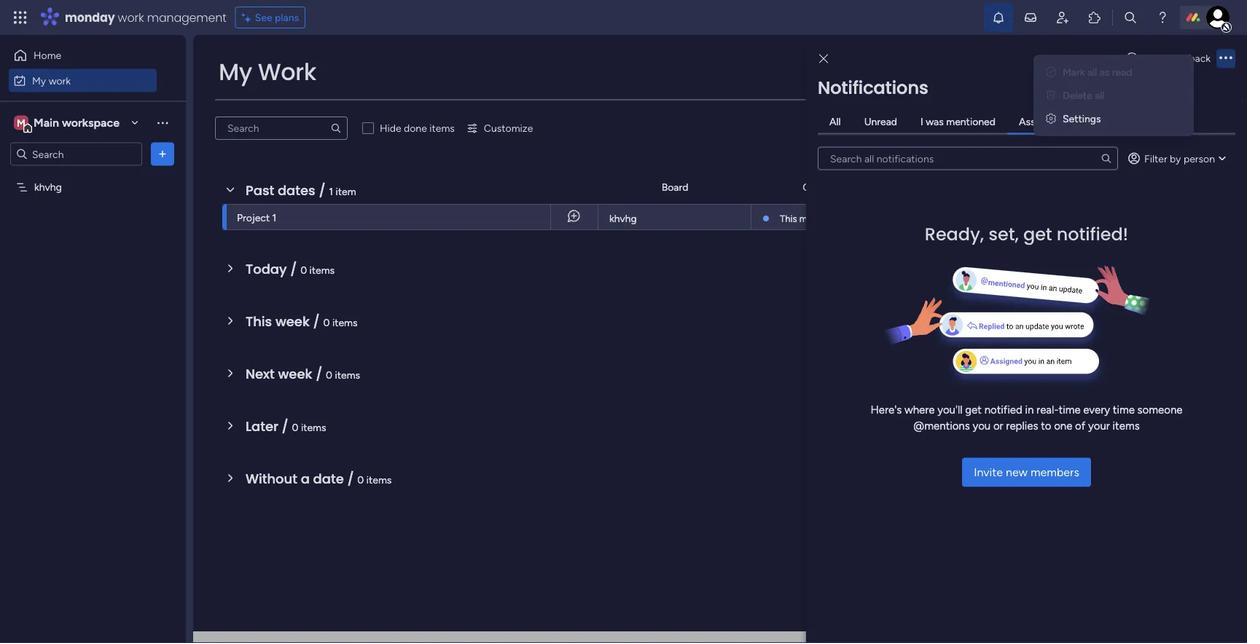 Task type: locate. For each thing, give the bounding box(es) containing it.
all inside menu item
[[1095, 89, 1105, 102]]

and
[[1104, 105, 1121, 117]]

month
[[800, 213, 827, 225]]

1 horizontal spatial get
[[1024, 222, 1053, 246]]

1 horizontal spatial time
[[1113, 404, 1135, 417]]

see plans
[[255, 11, 299, 24]]

search image left 'hide'
[[330, 122, 342, 134]]

project
[[237, 211, 270, 224]]

0 horizontal spatial 1
[[272, 211, 277, 224]]

this left "month"
[[780, 213, 797, 225]]

week down today / 0 items
[[275, 312, 310, 331]]

1 horizontal spatial customize
[[986, 74, 1048, 90]]

column right date
[[1004, 244, 1040, 256]]

None search field
[[215, 117, 348, 140]]

notifications image
[[992, 10, 1006, 25]]

every
[[1084, 404, 1110, 417]]

1 horizontal spatial this
[[780, 213, 797, 225]]

my
[[219, 56, 252, 88], [1050, 74, 1067, 90], [32, 74, 46, 87]]

Search all notifications search field
[[818, 147, 1118, 170]]

@mentions
[[914, 420, 970, 433]]

work
[[118, 9, 144, 26], [49, 74, 71, 87]]

0 vertical spatial this
[[780, 213, 797, 225]]

notified!
[[1057, 222, 1129, 246]]

1 vertical spatial week
[[278, 365, 312, 383]]

mark all as read menu item
[[1045, 63, 1183, 81]]

v2 delete line image
[[1046, 89, 1056, 102]]

column right priority
[[1015, 280, 1051, 293]]

dialog containing notifications
[[806, 35, 1247, 644]]

to down real- at the right bottom
[[1041, 420, 1052, 433]]

column for priority column
[[1015, 280, 1051, 293]]

0 vertical spatial work
[[118, 9, 144, 26]]

work right monday
[[118, 9, 144, 26]]

delete
[[1063, 89, 1093, 102]]

0 horizontal spatial to
[[1041, 420, 1052, 433]]

0 inside next week / 0 items
[[326, 369, 333, 381]]

time right every
[[1113, 404, 1135, 417]]

/ down 'this week / 0 items'
[[316, 365, 323, 383]]

1 horizontal spatial work
[[1070, 74, 1100, 90]]

later
[[246, 417, 278, 436]]

v2 mark as read image
[[1046, 66, 1056, 78]]

option
[[0, 174, 186, 177]]

main workspace
[[34, 116, 120, 130]]

0 horizontal spatial get
[[965, 404, 982, 417]]

Filter dashboard by text search field
[[215, 117, 348, 140]]

column
[[1004, 244, 1040, 256], [1015, 280, 1051, 293]]

work down home
[[49, 74, 71, 87]]

today / 0 items
[[246, 260, 335, 279]]

/ right today
[[290, 260, 297, 279]]

dialog
[[806, 35, 1247, 644]]

1 vertical spatial customize
[[484, 122, 533, 135]]

1 vertical spatial work
[[49, 74, 71, 87]]

later / 0 items
[[246, 417, 326, 436]]

board
[[662, 181, 689, 194]]

items up 'this week / 0 items'
[[310, 264, 335, 276]]

0 vertical spatial khvhg
[[34, 181, 62, 194]]

1 horizontal spatial to
[[1064, 116, 1073, 128]]

search image for search all notifications "search box"
[[1101, 153, 1113, 164]]

dapulse admin menu image
[[1046, 113, 1056, 125]]

get left 'am'
[[1024, 222, 1053, 246]]

0 horizontal spatial my
[[32, 74, 46, 87]]

date
[[313, 470, 344, 488]]

0 horizontal spatial work
[[258, 56, 316, 88]]

0 right the date
[[358, 474, 364, 486]]

0 horizontal spatial khvhg
[[34, 181, 62, 194]]

column for date column
[[1004, 244, 1040, 256]]

all
[[1088, 66, 1097, 78], [1095, 89, 1105, 102]]

my inside button
[[32, 74, 46, 87]]

0 horizontal spatial time
[[1059, 404, 1081, 417]]

to right like
[[1202, 105, 1211, 117]]

one
[[1054, 420, 1073, 433]]

0 horizontal spatial search image
[[330, 122, 342, 134]]

0 up next week / 0 items
[[323, 316, 330, 329]]

see plans button
[[235, 7, 306, 28]]

items up next week / 0 items
[[332, 316, 358, 329]]

here's
[[871, 404, 902, 417]]

customize for customize
[[484, 122, 533, 135]]

group
[[803, 181, 832, 194]]

/
[[319, 181, 326, 200], [290, 260, 297, 279], [313, 312, 320, 331], [316, 365, 323, 383], [282, 417, 289, 436], [347, 470, 354, 488]]

i
[[921, 116, 924, 128]]

feedback
[[1168, 52, 1211, 65]]

1 vertical spatial column
[[1015, 280, 1051, 293]]

next
[[246, 365, 275, 383]]

time up one
[[1059, 404, 1081, 417]]

0 vertical spatial search image
[[330, 122, 342, 134]]

next week / 0 items
[[246, 365, 360, 383]]

customize for customize my work
[[986, 74, 1048, 90]]

members
[[1031, 466, 1080, 480]]

1 horizontal spatial my
[[219, 56, 252, 88]]

1 horizontal spatial work
[[118, 9, 144, 26]]

0 horizontal spatial this
[[246, 312, 272, 331]]

all left as
[[1088, 66, 1097, 78]]

week for next
[[278, 365, 312, 383]]

1 left item
[[329, 185, 333, 198]]

all
[[830, 116, 841, 128]]

0 vertical spatial column
[[1004, 244, 1040, 256]]

0 vertical spatial week
[[275, 312, 310, 331]]

plans
[[275, 11, 299, 24]]

0 right today
[[300, 264, 307, 276]]

1 horizontal spatial 1
[[329, 185, 333, 198]]

this up next
[[246, 312, 272, 331]]

1 horizontal spatial khvhg
[[610, 213, 637, 225]]

week right next
[[278, 365, 312, 383]]

my work
[[32, 74, 71, 87]]

/ right later
[[282, 417, 289, 436]]

a
[[301, 470, 310, 488]]

/ right the date
[[347, 470, 354, 488]]

monday
[[65, 9, 115, 26]]

1 vertical spatial all
[[1095, 89, 1105, 102]]

settings
[[1063, 113, 1101, 125]]

1 right project
[[272, 211, 277, 224]]

customize inside button
[[484, 122, 533, 135]]

workspace
[[62, 116, 120, 130]]

time
[[1059, 404, 1081, 417], [1113, 404, 1135, 417]]

item
[[336, 185, 356, 198]]

get
[[1024, 222, 1053, 246], [965, 404, 982, 417]]

where
[[905, 404, 935, 417]]

get up you
[[965, 404, 982, 417]]

main content containing past dates /
[[193, 35, 1247, 644]]

it
[[1147, 212, 1153, 224]]

my work button
[[9, 69, 157, 92]]

you'll
[[938, 404, 963, 417]]

items
[[430, 122, 455, 135], [310, 264, 335, 276], [332, 316, 358, 329], [335, 369, 360, 381], [1113, 420, 1140, 433], [301, 421, 326, 434], [367, 474, 392, 486]]

mark all as read
[[1063, 66, 1133, 78]]

my for my work
[[32, 74, 46, 87]]

1 vertical spatial this
[[246, 312, 272, 331]]

all inside menu item
[[1088, 66, 1097, 78]]

khvhg
[[34, 181, 62, 194], [610, 213, 637, 225]]

items right done
[[430, 122, 455, 135]]

0 vertical spatial get
[[1024, 222, 1053, 246]]

week for this
[[275, 312, 310, 331]]

0 vertical spatial 1
[[329, 185, 333, 198]]

work
[[258, 56, 316, 88], [1070, 74, 1100, 90]]

by
[[1170, 152, 1181, 165]]

main
[[34, 116, 59, 130]]

help image
[[1156, 10, 1170, 25]]

0 vertical spatial all
[[1088, 66, 1097, 78]]

items inside 'this week / 0 items'
[[332, 316, 358, 329]]

all up 'choose the boards, columns and people you'd like to see'
[[1095, 89, 1105, 102]]

0 right later
[[292, 421, 299, 434]]

0 down 'this week / 0 items'
[[326, 369, 333, 381]]

get inside the here's where you'll get notified in real-time every time someone @mentions you or replies to one of your items
[[965, 404, 982, 417]]

1 inside 'past dates / 1 item'
[[329, 185, 333, 198]]

to left me
[[1064, 116, 1073, 128]]

/ left item
[[319, 181, 326, 200]]

items right later
[[301, 421, 326, 434]]

monday work management
[[65, 9, 227, 26]]

1 horizontal spatial search image
[[1101, 153, 1113, 164]]

columns
[[1063, 105, 1101, 117]]

delete all menu item
[[1045, 87, 1183, 104]]

this week / 0 items
[[246, 312, 358, 331]]

items right your
[[1113, 420, 1140, 433]]

people
[[980, 135, 1011, 147]]

was
[[926, 116, 944, 128]]

this
[[780, 213, 797, 225], [246, 312, 272, 331]]

see
[[1214, 105, 1230, 117]]

khvhg inside list box
[[34, 181, 62, 194]]

items right the date
[[367, 474, 392, 486]]

customize
[[986, 74, 1048, 90], [484, 122, 533, 135]]

None search field
[[818, 147, 1118, 170]]

1 vertical spatial 1
[[272, 211, 277, 224]]

1 vertical spatial search image
[[1101, 153, 1113, 164]]

someone
[[1138, 404, 1183, 417]]

all for mark
[[1088, 66, 1097, 78]]

work inside button
[[49, 74, 71, 87]]

Search in workspace field
[[31, 146, 122, 163]]

main content
[[193, 35, 1247, 644]]

1 vertical spatial get
[[965, 404, 982, 417]]

search image down settings
[[1101, 153, 1113, 164]]

inbox image
[[1024, 10, 1038, 25]]

items inside without a date / 0 items
[[367, 474, 392, 486]]

am
[[1057, 211, 1071, 223]]

15,
[[1014, 211, 1026, 223]]

delete all
[[1063, 89, 1105, 102]]

0 horizontal spatial work
[[49, 74, 71, 87]]

/ up next week / 0 items
[[313, 312, 320, 331]]

items down 'this week / 0 items'
[[335, 369, 360, 381]]

nov
[[994, 211, 1012, 223]]

customize button
[[461, 117, 539, 140]]

project 1
[[237, 211, 277, 224]]

search image
[[330, 122, 342, 134], [1101, 153, 1113, 164]]

0 horizontal spatial customize
[[484, 122, 533, 135]]

in
[[1025, 404, 1034, 417]]

assigned to me
[[1019, 116, 1090, 128]]

my work
[[219, 56, 316, 88]]

0 vertical spatial customize
[[986, 74, 1048, 90]]



Task type: describe. For each thing, give the bounding box(es) containing it.
work for monday
[[118, 9, 144, 26]]

boards
[[980, 171, 1011, 183]]

apps image
[[1088, 10, 1102, 25]]

see
[[255, 11, 272, 24]]

the
[[1009, 105, 1024, 117]]

give
[[1145, 52, 1166, 65]]

my for my work
[[219, 56, 252, 88]]

nov 15, 09:00 am
[[994, 211, 1071, 223]]

items inside next week / 0 items
[[335, 369, 360, 381]]

priority
[[980, 280, 1013, 293]]

khvhg link
[[607, 205, 742, 231]]

me
[[1076, 116, 1090, 128]]

filter by person
[[1145, 152, 1215, 165]]

invite members image
[[1056, 10, 1070, 25]]

of
[[1075, 420, 1086, 433]]

give feedback
[[1145, 52, 1211, 65]]

like
[[1184, 105, 1199, 117]]

without
[[246, 470, 297, 488]]

person
[[1184, 152, 1215, 165]]

priority column
[[980, 280, 1051, 293]]

ready, set, get notified!
[[925, 222, 1129, 246]]

options image
[[155, 147, 170, 161]]

this for week
[[246, 312, 272, 331]]

mentioned
[[946, 116, 996, 128]]

choose the boards, columns and people you'd like to see
[[971, 105, 1230, 117]]

management
[[147, 9, 227, 26]]

date
[[980, 244, 1001, 256]]

all for delete
[[1095, 89, 1105, 102]]

2 time from the left
[[1113, 404, 1135, 417]]

0 inside without a date / 0 items
[[358, 474, 364, 486]]

dates
[[278, 181, 315, 200]]

invite new members
[[974, 466, 1080, 480]]

2 horizontal spatial to
[[1202, 105, 1211, 117]]

choose
[[971, 105, 1006, 117]]

this for month
[[780, 213, 797, 225]]

0 inside today / 0 items
[[300, 264, 307, 276]]

notified
[[985, 404, 1023, 417]]

0 inside 'this week / 0 items'
[[323, 316, 330, 329]]

2 horizontal spatial my
[[1050, 74, 1067, 90]]

hide done items
[[380, 122, 455, 135]]

boards,
[[1026, 105, 1060, 117]]

invite new members button
[[962, 458, 1091, 487]]

replies
[[1006, 420, 1039, 433]]

m
[[17, 117, 25, 129]]

search everything image
[[1123, 10, 1138, 25]]

real-
[[1037, 404, 1059, 417]]

0 inside later / 0 items
[[292, 421, 299, 434]]

to inside the here's where you'll get notified in real-time every time someone @mentions you or replies to one of your items
[[1041, 420, 1052, 433]]

items inside the here's where you'll get notified in real-time every time someone @mentions you or replies to one of your items
[[1113, 420, 1140, 433]]

gary orlando image
[[1207, 6, 1230, 29]]

new
[[1006, 466, 1028, 480]]

as
[[1100, 66, 1110, 78]]

customize my work
[[986, 74, 1100, 90]]

today
[[246, 260, 287, 279]]

you
[[973, 420, 991, 433]]

items inside today / 0 items
[[310, 264, 335, 276]]

search image for the filter dashboard by text 'search box' at the top of page
[[330, 122, 342, 134]]

past dates / 1 item
[[246, 181, 356, 200]]

workspace image
[[14, 115, 28, 131]]

1 time from the left
[[1059, 404, 1081, 417]]

give feedback button
[[1119, 47, 1217, 70]]

or
[[994, 420, 1004, 433]]

invite
[[974, 466, 1003, 480]]

workspace selection element
[[14, 114, 122, 133]]

mark
[[1063, 66, 1085, 78]]

filter
[[1145, 152, 1168, 165]]

workspace options image
[[155, 115, 170, 130]]

on
[[1133, 212, 1145, 224]]

read
[[1112, 66, 1133, 78]]

done
[[404, 122, 427, 135]]

here's where you'll get notified in real-time every time someone @mentions you or replies to one of your items
[[871, 404, 1183, 433]]

past
[[246, 181, 274, 200]]

1 vertical spatial khvhg
[[610, 213, 637, 225]]

people
[[1123, 105, 1154, 117]]

ready,
[[925, 222, 984, 246]]

items inside later / 0 items
[[301, 421, 326, 434]]

working on it
[[1093, 212, 1153, 224]]

khvhg list box
[[0, 172, 186, 397]]

home
[[34, 49, 61, 62]]

set,
[[989, 222, 1019, 246]]

select product image
[[13, 10, 28, 25]]

home button
[[9, 44, 157, 67]]

date column
[[980, 244, 1040, 256]]

filter by person button
[[1121, 147, 1236, 170]]

working
[[1093, 212, 1131, 224]]

you'd
[[1157, 105, 1182, 117]]

work for my
[[49, 74, 71, 87]]

your
[[1089, 420, 1110, 433]]

without a date / 0 items
[[246, 470, 392, 488]]

this month
[[780, 213, 827, 225]]

unread
[[864, 116, 898, 128]]

assigned
[[1019, 116, 1061, 128]]

options image
[[1220, 53, 1233, 64]]

notifications
[[818, 75, 929, 100]]

hide
[[380, 122, 401, 135]]

09:00
[[1028, 211, 1054, 223]]



Task type: vqa. For each thing, say whether or not it's contained in the screenshot.
v2 overdue deadline Icon
no



